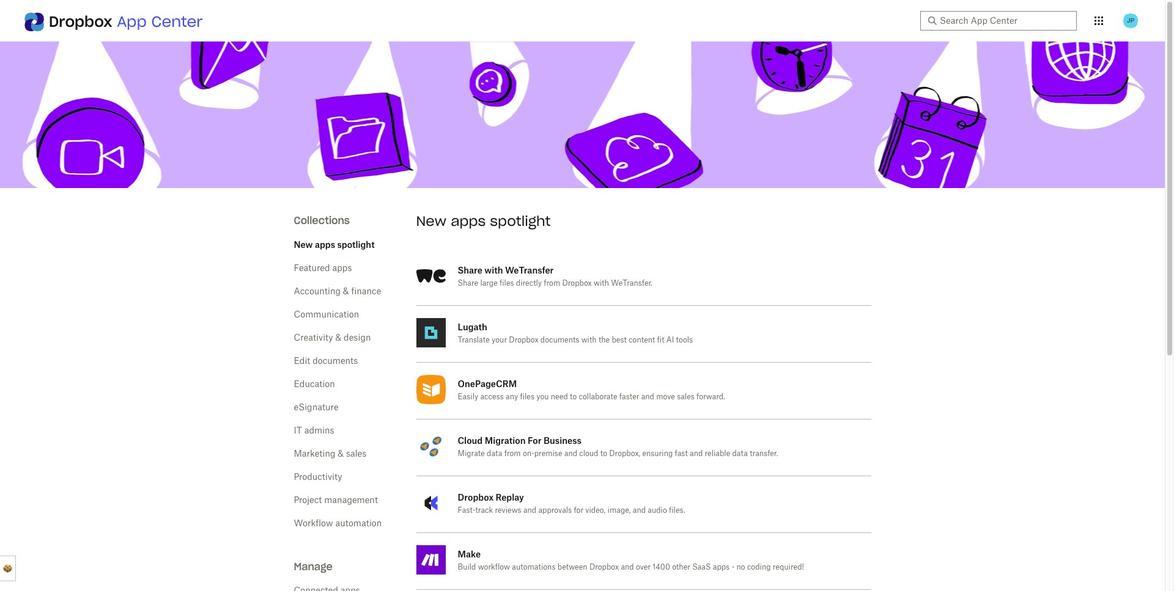 Task type: locate. For each thing, give the bounding box(es) containing it.
& left the design
[[335, 334, 341, 343]]

with up 'large'
[[485, 265, 503, 276]]

workflow automation
[[294, 520, 382, 529]]

it
[[294, 427, 302, 436]]

content
[[629, 337, 655, 344]]

make
[[458, 550, 481, 560]]

marketing & sales link
[[294, 451, 367, 459]]

0 vertical spatial files
[[500, 280, 514, 287]]

admins
[[304, 427, 334, 436]]

wetransfer.
[[611, 280, 652, 287]]

dropbox left app
[[49, 12, 112, 31]]

1 vertical spatial from
[[504, 451, 521, 458]]

0 vertical spatial to
[[570, 394, 577, 401]]

it admins link
[[294, 427, 334, 436]]

& right "marketing"
[[338, 451, 344, 459]]

need
[[551, 394, 568, 401]]

files
[[500, 280, 514, 287], [520, 394, 534, 401]]

apps inside make build workflow automations between dropbox and over 1400 other saas apps - no coding required!
[[713, 564, 730, 572]]

creativity & design
[[294, 334, 371, 343]]

1 vertical spatial sales
[[346, 451, 367, 459]]

edit documents
[[294, 358, 358, 366]]

0 horizontal spatial to
[[570, 394, 577, 401]]

from down migration
[[504, 451, 521, 458]]

from right directly
[[544, 280, 560, 287]]

documents left the
[[540, 337, 579, 344]]

for
[[574, 508, 583, 515]]

ai
[[666, 337, 674, 344]]

dropbox replay fast-track reviews and approvals for video, image, and audio files.
[[458, 493, 685, 515]]

cloud
[[579, 451, 598, 458]]

0 horizontal spatial data
[[487, 451, 502, 458]]

lugath
[[458, 322, 487, 333]]

migrate
[[458, 451, 485, 458]]

documents down creativity & design
[[313, 358, 358, 366]]

and right fast
[[690, 451, 703, 458]]

2 data from the left
[[732, 451, 748, 458]]

& for design
[[335, 334, 341, 343]]

0 horizontal spatial from
[[504, 451, 521, 458]]

center
[[151, 12, 203, 31]]

1 horizontal spatial data
[[732, 451, 748, 458]]

lugath translate your dropbox documents with the best content fit ai tools
[[458, 322, 693, 344]]

0 horizontal spatial documents
[[313, 358, 358, 366]]

new apps spotlight
[[416, 213, 551, 230], [294, 240, 375, 250]]

2 vertical spatial &
[[338, 451, 344, 459]]

project management
[[294, 497, 378, 506]]

creativity & design link
[[294, 334, 371, 343]]

migration
[[485, 436, 526, 446]]

files inside the onepagecrm easily access any files you need to collaborate faster and move sales forward.
[[520, 394, 534, 401]]

tools
[[676, 337, 693, 344]]

1 vertical spatial spotlight
[[337, 240, 375, 250]]

fast
[[675, 451, 688, 458]]

files right 'large'
[[500, 280, 514, 287]]

apps
[[451, 213, 486, 230], [315, 240, 335, 250], [332, 265, 352, 273], [713, 564, 730, 572]]

with left the
[[581, 337, 597, 344]]

to right "need" on the bottom left of the page
[[570, 394, 577, 401]]

data down migration
[[487, 451, 502, 458]]

1 vertical spatial files
[[520, 394, 534, 401]]

any
[[506, 394, 518, 401]]

1 horizontal spatial from
[[544, 280, 560, 287]]

dropbox right directly
[[562, 280, 592, 287]]

coding
[[747, 564, 771, 572]]

to right cloud
[[600, 451, 607, 458]]

project
[[294, 497, 322, 506]]

0 vertical spatial new apps spotlight
[[416, 213, 551, 230]]

between
[[557, 564, 587, 572]]

accounting & finance
[[294, 288, 381, 297]]

spotlight up featured apps link
[[337, 240, 375, 250]]

from
[[544, 280, 560, 287], [504, 451, 521, 458]]

0 vertical spatial sales
[[677, 394, 695, 401]]

0 vertical spatial &
[[343, 288, 349, 297]]

premise
[[534, 451, 562, 458]]

0 vertical spatial share
[[458, 265, 482, 276]]

-
[[732, 564, 735, 572]]

documents
[[540, 337, 579, 344], [313, 358, 358, 366]]

workflow
[[294, 520, 333, 529]]

dropbox inside make build workflow automations between dropbox and over 1400 other saas apps - no coding required!
[[589, 564, 619, 572]]

dropbox right the your
[[509, 337, 538, 344]]

& left the finance
[[343, 288, 349, 297]]

project management link
[[294, 497, 378, 506]]

and
[[641, 394, 654, 401], [564, 451, 577, 458], [690, 451, 703, 458], [523, 508, 536, 515], [633, 508, 646, 515], [621, 564, 634, 572]]

on-
[[523, 451, 534, 458]]

1 horizontal spatial documents
[[540, 337, 579, 344]]

1 vertical spatial to
[[600, 451, 607, 458]]

to inside the onepagecrm easily access any files you need to collaborate faster and move sales forward.
[[570, 394, 577, 401]]

1 horizontal spatial sales
[[677, 394, 695, 401]]

0 vertical spatial from
[[544, 280, 560, 287]]

reliable
[[705, 451, 730, 458]]

1 vertical spatial new
[[294, 240, 313, 250]]

no
[[737, 564, 745, 572]]

dropbox inside dropbox replay fast-track reviews and approvals for video, image, and audio files.
[[458, 493, 494, 503]]

dropbox right between
[[589, 564, 619, 572]]

files right any
[[520, 394, 534, 401]]

documents inside lugath translate your dropbox documents with the best content fit ai tools
[[540, 337, 579, 344]]

marketing
[[294, 451, 335, 459]]

data
[[487, 451, 502, 458], [732, 451, 748, 458]]

share up 'large'
[[458, 265, 482, 276]]

sales right move
[[677, 394, 695, 401]]

& for sales
[[338, 451, 344, 459]]

share
[[458, 265, 482, 276], [458, 280, 478, 287]]

image,
[[608, 508, 631, 515]]

sales inside the onepagecrm easily access any files you need to collaborate faster and move sales forward.
[[677, 394, 695, 401]]

to
[[570, 394, 577, 401], [600, 451, 607, 458]]

and inside the onepagecrm easily access any files you need to collaborate faster and move sales forward.
[[641, 394, 654, 401]]

dropbox up track
[[458, 493, 494, 503]]

1 vertical spatial new apps spotlight
[[294, 240, 375, 250]]

1 vertical spatial &
[[335, 334, 341, 343]]

with left wetransfer.
[[594, 280, 609, 287]]

dropbox inside share with wetransfer share large files directly from dropbox with wetransfer.
[[562, 280, 592, 287]]

1 horizontal spatial files
[[520, 394, 534, 401]]

1 data from the left
[[487, 451, 502, 458]]

and left the over
[[621, 564, 634, 572]]

easily
[[458, 394, 478, 401]]

1 horizontal spatial to
[[600, 451, 607, 458]]

required!
[[773, 564, 804, 572]]

files inside share with wetransfer share large files directly from dropbox with wetransfer.
[[500, 280, 514, 287]]

featured
[[294, 265, 330, 273]]

make build workflow automations between dropbox and over 1400 other saas apps - no coding required!
[[458, 550, 804, 572]]

manage
[[294, 561, 333, 574]]

0 horizontal spatial files
[[500, 280, 514, 287]]

marketing & sales
[[294, 451, 367, 459]]

1 horizontal spatial new apps spotlight
[[416, 213, 551, 230]]

sales right "marketing"
[[346, 451, 367, 459]]

0 vertical spatial spotlight
[[490, 213, 551, 230]]

and left move
[[641, 394, 654, 401]]

wetransfer
[[505, 265, 554, 276]]

large
[[480, 280, 498, 287]]

0 vertical spatial documents
[[540, 337, 579, 344]]

spotlight up wetransfer
[[490, 213, 551, 230]]

ensuring
[[642, 451, 673, 458]]

education
[[294, 381, 335, 390]]

1 horizontal spatial spotlight
[[490, 213, 551, 230]]

2 share from the top
[[458, 280, 478, 287]]

fast-
[[458, 508, 475, 515]]

2 vertical spatial with
[[581, 337, 597, 344]]

and inside make build workflow automations between dropbox and over 1400 other saas apps - no coding required!
[[621, 564, 634, 572]]

0 horizontal spatial new apps spotlight
[[294, 240, 375, 250]]

data right reliable
[[732, 451, 748, 458]]

0 vertical spatial with
[[485, 265, 503, 276]]

education link
[[294, 381, 335, 390]]

share left 'large'
[[458, 280, 478, 287]]

the
[[599, 337, 610, 344]]

1 vertical spatial share
[[458, 280, 478, 287]]

0 vertical spatial new
[[416, 213, 446, 230]]

files.
[[669, 508, 685, 515]]

&
[[343, 288, 349, 297], [335, 334, 341, 343], [338, 451, 344, 459]]

1 vertical spatial with
[[594, 280, 609, 287]]

dropbox
[[49, 12, 112, 31], [562, 280, 592, 287], [509, 337, 538, 344], [458, 493, 494, 503], [589, 564, 619, 572]]



Task type: describe. For each thing, give the bounding box(es) containing it.
app
[[117, 12, 147, 31]]

dropbox app center
[[49, 12, 203, 31]]

build
[[458, 564, 476, 572]]

productivity
[[294, 474, 342, 482]]

from inside share with wetransfer share large files directly from dropbox with wetransfer.
[[544, 280, 560, 287]]

Search App Center text field
[[940, 14, 1069, 28]]

to inside cloud migration for business migrate data from on-premise and cloud to dropbox, ensuring fast and reliable data transfer.
[[600, 451, 607, 458]]

workflow automation link
[[294, 520, 382, 529]]

access
[[480, 394, 504, 401]]

finance
[[351, 288, 381, 297]]

esignature
[[294, 404, 339, 413]]

& for finance
[[343, 288, 349, 297]]

accounting
[[294, 288, 341, 297]]

onepagecrm
[[458, 379, 517, 390]]

move
[[656, 394, 675, 401]]

automation
[[335, 520, 382, 529]]

1 share from the top
[[458, 265, 482, 276]]

dropbox inside lugath translate your dropbox documents with the best content fit ai tools
[[509, 337, 538, 344]]

esignature link
[[294, 404, 339, 413]]

featured apps
[[294, 265, 352, 273]]

1400
[[653, 564, 670, 572]]

fit
[[657, 337, 664, 344]]

management
[[324, 497, 378, 506]]

collaborate
[[579, 394, 617, 401]]

best
[[612, 337, 627, 344]]

and right reviews
[[523, 508, 536, 515]]

other
[[672, 564, 690, 572]]

automations
[[512, 564, 555, 572]]

with inside lugath translate your dropbox documents with the best content fit ai tools
[[581, 337, 597, 344]]

video,
[[585, 508, 606, 515]]

saas
[[692, 564, 711, 572]]

onepagecrm easily access any files you need to collaborate faster and move sales forward.
[[458, 379, 725, 401]]

1 vertical spatial documents
[[313, 358, 358, 366]]

approvals
[[538, 508, 572, 515]]

directly
[[516, 280, 542, 287]]

from inside cloud migration for business migrate data from on-premise and cloud to dropbox, ensuring fast and reliable data transfer.
[[504, 451, 521, 458]]

forward.
[[697, 394, 725, 401]]

new apps spotlight link
[[294, 240, 375, 250]]

you
[[536, 394, 549, 401]]

communication
[[294, 311, 359, 320]]

workflow
[[478, 564, 510, 572]]

edit
[[294, 358, 310, 366]]

track
[[475, 508, 493, 515]]

and left audio
[[633, 508, 646, 515]]

productivity link
[[294, 474, 342, 482]]

accounting & finance link
[[294, 288, 381, 297]]

communication link
[[294, 311, 359, 320]]

audio
[[648, 508, 667, 515]]

business
[[544, 436, 581, 446]]

jp button
[[1121, 11, 1140, 31]]

0 horizontal spatial new
[[294, 240, 313, 250]]

faster
[[619, 394, 639, 401]]

1 horizontal spatial new
[[416, 213, 446, 230]]

0 horizontal spatial sales
[[346, 451, 367, 459]]

0 horizontal spatial spotlight
[[337, 240, 375, 250]]

it admins
[[294, 427, 334, 436]]

featured apps link
[[294, 265, 352, 273]]

translate
[[458, 337, 490, 344]]

and down business at the left
[[564, 451, 577, 458]]

share with wetransfer share large files directly from dropbox with wetransfer.
[[458, 265, 652, 287]]

reviews
[[495, 508, 521, 515]]

dropbox,
[[609, 451, 640, 458]]

design
[[344, 334, 371, 343]]

for
[[528, 436, 541, 446]]

cloud migration for business migrate data from on-premise and cloud to dropbox, ensuring fast and reliable data transfer.
[[458, 436, 778, 458]]

cloud
[[458, 436, 483, 446]]

replay
[[496, 493, 524, 503]]

transfer.
[[750, 451, 778, 458]]

edit documents link
[[294, 358, 358, 366]]

collections
[[294, 215, 350, 227]]

your
[[492, 337, 507, 344]]



Task type: vqa. For each thing, say whether or not it's contained in the screenshot.


